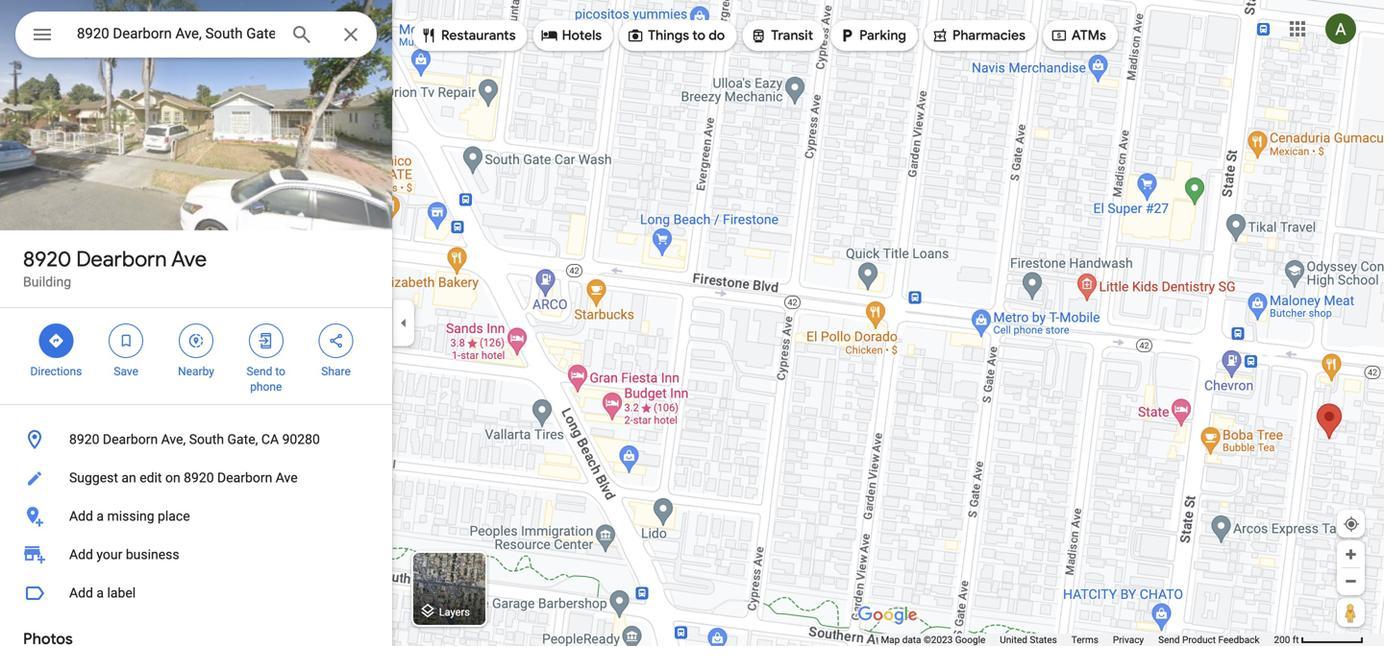 Task type: vqa. For each thing, say whether or not it's contained in the screenshot.


Task type: describe. For each thing, give the bounding box(es) containing it.
add for add your business
[[69, 547, 93, 563]]

ca
[[261, 432, 279, 448]]

collapse side panel image
[[393, 313, 414, 334]]

8920 dearborn ave main content
[[0, 0, 392, 647]]

to inside send to phone
[[275, 365, 286, 379]]


[[327, 331, 345, 352]]


[[31, 21, 54, 49]]

add a label button
[[0, 575, 392, 613]]

add your business link
[[0, 536, 392, 575]]

 restaurants
[[420, 25, 516, 46]]

edit
[[140, 471, 162, 486]]

business
[[126, 547, 179, 563]]

privacy
[[1113, 635, 1144, 646]]

states
[[1030, 635, 1057, 646]]

phone
[[250, 381, 282, 394]]

restaurants
[[441, 27, 516, 44]]

directions
[[30, 365, 82, 379]]

add your business
[[69, 547, 179, 563]]

nearby
[[178, 365, 214, 379]]

on
[[165, 471, 180, 486]]

share
[[321, 365, 351, 379]]

send for send to phone
[[247, 365, 272, 379]]

privacy button
[[1113, 634, 1144, 647]]

send product feedback
[[1158, 635, 1260, 646]]

suggest an edit on 8920 dearborn ave button
[[0, 459, 392, 498]]

google
[[955, 635, 986, 646]]

south
[[189, 432, 224, 448]]

ave inside '8920 dearborn ave building'
[[171, 246, 207, 273]]

ft
[[1293, 635, 1299, 646]]

200
[[1274, 635, 1290, 646]]

200 ft
[[1274, 635, 1299, 646]]


[[47, 331, 65, 352]]

to inside  things to do
[[692, 27, 706, 44]]


[[627, 25, 644, 46]]

8920 for ave,
[[69, 432, 99, 448]]

feedback
[[1218, 635, 1260, 646]]

gate,
[[227, 432, 258, 448]]

a for label
[[96, 586, 104, 602]]

hotels
[[562, 27, 602, 44]]


[[541, 25, 558, 46]]

show street view coverage image
[[1337, 599, 1365, 628]]

missing
[[107, 509, 154, 525]]

label
[[107, 586, 136, 602]]

united states button
[[1000, 634, 1057, 647]]

terms button
[[1072, 634, 1099, 647]]

 search field
[[15, 12, 377, 62]]

8920 dearborn ave, south gate, ca 90280
[[69, 432, 320, 448]]

ave inside button
[[276, 471, 298, 486]]

suggest an edit on 8920 dearborn ave
[[69, 471, 298, 486]]


[[420, 25, 437, 46]]

add a missing place
[[69, 509, 190, 525]]

suggest
[[69, 471, 118, 486]]

things
[[648, 27, 689, 44]]


[[838, 25, 856, 46]]

terms
[[1072, 635, 1099, 646]]

pharmacies
[[953, 27, 1026, 44]]

add a missing place button
[[0, 498, 392, 536]]

actions for 8920 dearborn ave region
[[0, 309, 392, 405]]



Task type: locate. For each thing, give the bounding box(es) containing it.
1 horizontal spatial send
[[1158, 635, 1180, 646]]

2 add from the top
[[69, 547, 93, 563]]

0 vertical spatial dearborn
[[76, 246, 167, 273]]

product
[[1182, 635, 1216, 646]]

1 vertical spatial add
[[69, 547, 93, 563]]

8920 up the building
[[23, 246, 71, 273]]

add inside add a missing place button
[[69, 509, 93, 525]]

place
[[158, 509, 190, 525]]

send product feedback button
[[1158, 634, 1260, 647]]

a
[[96, 509, 104, 525], [96, 586, 104, 602]]

a left missing
[[96, 509, 104, 525]]

send up phone
[[247, 365, 272, 379]]

8920 dearborn ave, south gate, ca 90280 button
[[0, 421, 392, 459]]

add left your
[[69, 547, 93, 563]]

dearborn inside '8920 dearborn ave building'
[[76, 246, 167, 273]]

1 vertical spatial ave
[[276, 471, 298, 486]]

 atms
[[1051, 25, 1106, 46]]

zoom out image
[[1344, 575, 1358, 589]]

ave,
[[161, 432, 186, 448]]

ave up 
[[171, 246, 207, 273]]

layers
[[439, 607, 470, 619]]

8920 Dearborn Ave, South Gate, CA 90280 field
[[15, 12, 377, 58]]

8920 inside '8920 dearborn ave building'
[[23, 246, 71, 273]]

3 add from the top
[[69, 586, 93, 602]]

8920 for ave
[[23, 246, 71, 273]]


[[117, 331, 135, 352]]

2 vertical spatial add
[[69, 586, 93, 602]]


[[257, 331, 275, 352]]

a left label
[[96, 586, 104, 602]]

add left label
[[69, 586, 93, 602]]

0 horizontal spatial send
[[247, 365, 272, 379]]

to left 'do'
[[692, 27, 706, 44]]

send left product on the bottom right of page
[[1158, 635, 1180, 646]]

8920 right on on the bottom
[[184, 471, 214, 486]]

 parking
[[838, 25, 906, 46]]

add
[[69, 509, 93, 525], [69, 547, 93, 563], [69, 586, 93, 602]]

to
[[692, 27, 706, 44], [275, 365, 286, 379]]

send inside button
[[1158, 635, 1180, 646]]

dearborn inside suggest an edit on 8920 dearborn ave button
[[217, 471, 272, 486]]

90280
[[282, 432, 320, 448]]

 hotels
[[541, 25, 602, 46]]

1 horizontal spatial ave
[[276, 471, 298, 486]]

1 vertical spatial a
[[96, 586, 104, 602]]

dearborn down gate,
[[217, 471, 272, 486]]

united states
[[1000, 635, 1057, 646]]

map
[[881, 635, 900, 646]]

google maps element
[[0, 0, 1384, 647]]

0 horizontal spatial to
[[275, 365, 286, 379]]

2 vertical spatial 8920
[[184, 471, 214, 486]]

map data ©2023 google
[[881, 635, 986, 646]]

atms
[[1072, 27, 1106, 44]]

 button
[[15, 12, 69, 62]]

send for send product feedback
[[1158, 635, 1180, 646]]

1 vertical spatial send
[[1158, 635, 1180, 646]]

0 vertical spatial add
[[69, 509, 93, 525]]

1 a from the top
[[96, 509, 104, 525]]

add inside the add a label button
[[69, 586, 93, 602]]

transit
[[771, 27, 813, 44]]

0 vertical spatial to
[[692, 27, 706, 44]]

8920
[[23, 246, 71, 273], [69, 432, 99, 448], [184, 471, 214, 486]]

dearborn for ave,
[[103, 432, 158, 448]]

ave down 90280 on the bottom
[[276, 471, 298, 486]]

1 horizontal spatial to
[[692, 27, 706, 44]]

dearborn for ave
[[76, 246, 167, 273]]

0 vertical spatial 8920
[[23, 246, 71, 273]]

add for add a missing place
[[69, 509, 93, 525]]

 things to do
[[627, 25, 725, 46]]

8920 up suggest
[[69, 432, 99, 448]]

add down suggest
[[69, 509, 93, 525]]

2 vertical spatial dearborn
[[217, 471, 272, 486]]

8920 dearborn ave building
[[23, 246, 207, 290]]

©2023
[[924, 635, 953, 646]]

0 vertical spatial a
[[96, 509, 104, 525]]

add inside add your business link
[[69, 547, 93, 563]]

show your location image
[[1343, 516, 1360, 533]]

save
[[114, 365, 138, 379]]


[[1051, 25, 1068, 46]]

parking
[[859, 27, 906, 44]]

add a label
[[69, 586, 136, 602]]

0 vertical spatial ave
[[171, 246, 207, 273]]


[[931, 25, 949, 46]]

a inside button
[[96, 509, 104, 525]]

 pharmacies
[[931, 25, 1026, 46]]

send
[[247, 365, 272, 379], [1158, 635, 1180, 646]]

a for missing
[[96, 509, 104, 525]]

data
[[902, 635, 921, 646]]

a inside button
[[96, 586, 104, 602]]

your
[[96, 547, 122, 563]]

None field
[[77, 22, 275, 45]]

dearborn up  on the left
[[76, 246, 167, 273]]

1 vertical spatial dearborn
[[103, 432, 158, 448]]

to up phone
[[275, 365, 286, 379]]

0 vertical spatial send
[[247, 365, 272, 379]]

united
[[1000, 635, 1027, 646]]

add for add a label
[[69, 586, 93, 602]]


[[187, 331, 205, 352]]

dearborn up an
[[103, 432, 158, 448]]


[[750, 25, 767, 46]]

0 horizontal spatial ave
[[171, 246, 207, 273]]

dearborn
[[76, 246, 167, 273], [103, 432, 158, 448], [217, 471, 272, 486]]

footer containing map data ©2023 google
[[881, 634, 1274, 647]]

do
[[709, 27, 725, 44]]

an
[[122, 471, 136, 486]]

dearborn inside 8920 dearborn ave, south gate, ca 90280 button
[[103, 432, 158, 448]]

footer inside google maps element
[[881, 634, 1274, 647]]

1 vertical spatial to
[[275, 365, 286, 379]]

zoom in image
[[1344, 548, 1358, 562]]

1 add from the top
[[69, 509, 93, 525]]

ave
[[171, 246, 207, 273], [276, 471, 298, 486]]

1 vertical spatial 8920
[[69, 432, 99, 448]]

send to phone
[[247, 365, 286, 394]]

200 ft button
[[1274, 635, 1364, 646]]

footer
[[881, 634, 1274, 647]]

 transit
[[750, 25, 813, 46]]

none field inside the "8920 dearborn ave, south gate, ca 90280" field
[[77, 22, 275, 45]]

building
[[23, 274, 71, 290]]

google account: angela cha  
(angela.cha@adept.ai) image
[[1325, 14, 1356, 44]]

send inside send to phone
[[247, 365, 272, 379]]

2 a from the top
[[96, 586, 104, 602]]



